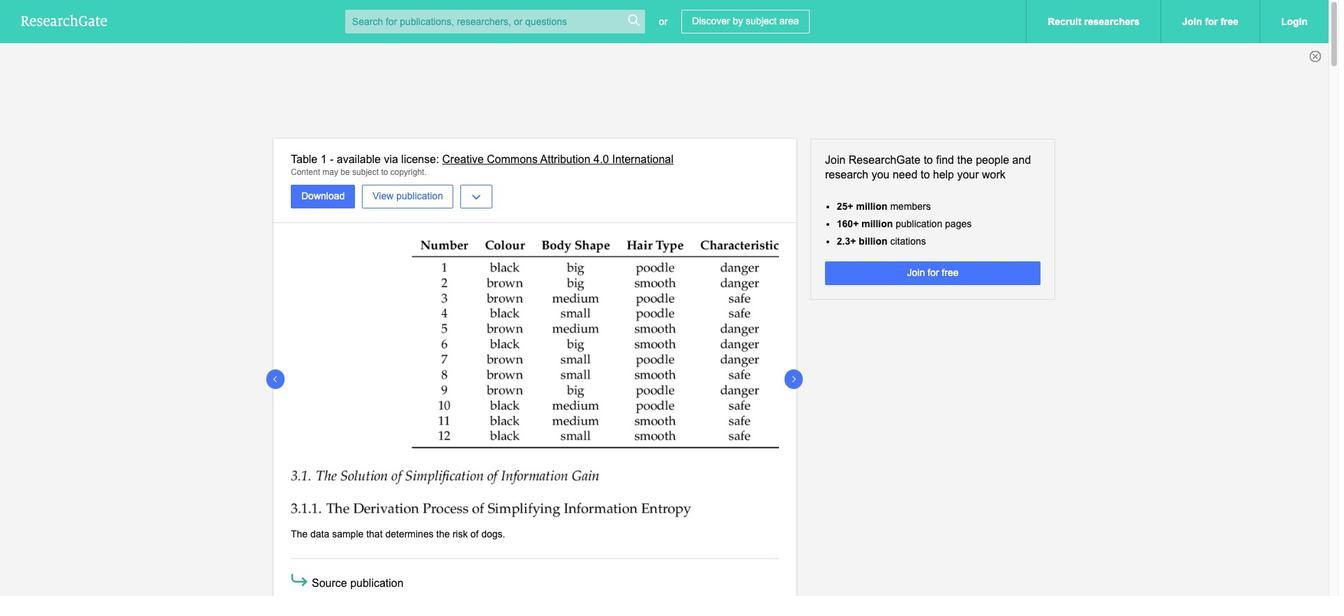 Task type: describe. For each thing, give the bounding box(es) containing it.
data
[[311, 529, 330, 540]]

login link
[[1260, 0, 1329, 43]]

4.0
[[594, 154, 609, 165]]

discover by subject area link
[[682, 10, 810, 33]]

by
[[733, 15, 744, 27]]

download
[[301, 191, 345, 202]]

that
[[367, 529, 383, 540]]

to inside the table 1 - available via license: creative commons attribution 4.0 international content may be subject to copyright.
[[381, 167, 388, 177]]

discover
[[693, 15, 731, 27]]

subject inside the table 1 - available via license: creative commons attribution 4.0 international content may be subject to copyright.
[[352, 167, 379, 177]]

0 vertical spatial subject
[[746, 15, 777, 27]]

login
[[1282, 16, 1309, 27]]

0 horizontal spatial the
[[437, 529, 450, 540]]

the data sample that determines the risk of dogs.
[[291, 529, 506, 540]]

pages
[[946, 218, 972, 229]]

the inside join researchgate to find the people and research you need to help your work
[[958, 154, 973, 166]]

commons
[[487, 154, 538, 165]]

for inside main content
[[928, 267, 940, 279]]

via
[[384, 154, 398, 165]]

size s image
[[627, 13, 641, 27]]

billion
[[859, 236, 888, 247]]

Search for publications, researchers, or questions field
[[345, 10, 645, 33]]

publication for view publication
[[397, 191, 443, 202]]

or
[[659, 16, 668, 27]]

work
[[983, 169, 1006, 181]]

license:
[[402, 154, 439, 165]]

download link
[[291, 185, 355, 209]]

to left help
[[921, 169, 931, 181]]

2 vertical spatial join
[[908, 267, 926, 279]]

creative commons attribution 4.0 international link
[[442, 154, 674, 165]]

table 1 - available via license: creative commons attribution 4.0 international content may be subject to copyright.
[[291, 154, 674, 177]]

join for free inside main content
[[908, 267, 959, 279]]

find
[[937, 154, 955, 166]]

may
[[323, 167, 339, 177]]

and
[[1013, 154, 1032, 166]]

dogs.
[[482, 529, 506, 540]]

recruit researchers link
[[1027, 0, 1161, 43]]

table
[[291, 154, 318, 165]]

citations
[[891, 236, 927, 247]]

view
[[373, 191, 394, 202]]

size m image
[[289, 570, 310, 591]]

determines
[[386, 529, 434, 540]]

researchgate logo image
[[21, 15, 107, 26]]

publication inside 25+ million members 160+ million publication pages 2.3+ billion citations
[[896, 218, 943, 229]]

be
[[341, 167, 350, 177]]



Task type: locate. For each thing, give the bounding box(es) containing it.
0 vertical spatial publication
[[397, 191, 443, 202]]

join inside join researchgate to find the people and research you need to help your work
[[826, 154, 846, 166]]

you
[[872, 169, 890, 181]]

0 horizontal spatial for
[[928, 267, 940, 279]]

join for free link
[[1161, 0, 1260, 43], [826, 262, 1041, 286]]

1 vertical spatial publication
[[896, 218, 943, 229]]

1 vertical spatial join for free link
[[826, 262, 1041, 286]]

join
[[1183, 16, 1203, 27], [826, 154, 846, 166], [908, 267, 926, 279]]

of
[[471, 529, 479, 540]]

free down pages
[[942, 267, 959, 279]]

people
[[976, 154, 1010, 166]]

0 horizontal spatial join for free link
[[826, 262, 1041, 286]]

subject
[[746, 15, 777, 27], [352, 167, 379, 177]]

area
[[780, 15, 800, 27]]

view publication
[[373, 191, 443, 202]]

copyright.
[[391, 167, 427, 177]]

0 horizontal spatial join for free
[[908, 267, 959, 279]]

0 vertical spatial join for free link
[[1161, 0, 1260, 43]]

publication for source publication
[[350, 578, 404, 589]]

to down via
[[381, 167, 388, 177]]

2.3+
[[837, 236, 857, 247]]

1 horizontal spatial join for free
[[1183, 16, 1239, 27]]

0 vertical spatial join
[[1183, 16, 1203, 27]]

to
[[924, 154, 934, 166], [381, 167, 388, 177], [921, 169, 931, 181]]

recruit researchers
[[1049, 16, 1140, 27]]

1 vertical spatial million
[[862, 218, 894, 229]]

the data sample that determines the risk of dogs. image
[[291, 241, 780, 518]]

publication down 'members'
[[896, 218, 943, 229]]

million up billion
[[862, 218, 894, 229]]

main content
[[0, 139, 1330, 597]]

source
[[312, 578, 347, 589]]

need
[[893, 169, 918, 181]]

25+
[[837, 201, 854, 212]]

0 vertical spatial join for free
[[1183, 16, 1239, 27]]

attribution
[[541, 154, 591, 165]]

1 horizontal spatial join
[[908, 267, 926, 279]]

research
[[826, 169, 869, 181]]

0 vertical spatial the
[[958, 154, 973, 166]]

subject down available
[[352, 167, 379, 177]]

million
[[857, 201, 888, 212], [862, 218, 894, 229]]

international
[[613, 154, 674, 165]]

2 vertical spatial publication
[[350, 578, 404, 589]]

creative
[[442, 154, 484, 165]]

160+
[[837, 218, 859, 229]]

the
[[958, 154, 973, 166], [437, 529, 450, 540]]

1 horizontal spatial the
[[958, 154, 973, 166]]

subject right by in the top of the page
[[746, 15, 777, 27]]

sample
[[332, 529, 364, 540]]

publication
[[397, 191, 443, 202], [896, 218, 943, 229], [350, 578, 404, 589]]

view publication link
[[362, 185, 454, 209]]

0 vertical spatial million
[[857, 201, 888, 212]]

publication down "copyright."
[[397, 191, 443, 202]]

1 horizontal spatial join for free link
[[1161, 0, 1260, 43]]

content
[[291, 167, 320, 177]]

1 horizontal spatial for
[[1206, 16, 1219, 27]]

for
[[1206, 16, 1219, 27], [928, 267, 940, 279]]

recruit
[[1049, 16, 1082, 27]]

free left login link
[[1221, 16, 1239, 27]]

0 vertical spatial for
[[1206, 16, 1219, 27]]

the
[[291, 529, 308, 540]]

1
[[321, 154, 327, 165]]

your
[[958, 169, 980, 181]]

0 horizontal spatial join
[[826, 154, 846, 166]]

publication right source
[[350, 578, 404, 589]]

free inside main content
[[942, 267, 959, 279]]

source publication
[[312, 578, 404, 589]]

0 horizontal spatial free
[[942, 267, 959, 279]]

1 vertical spatial join
[[826, 154, 846, 166]]

discover by subject area
[[693, 15, 800, 27]]

0 horizontal spatial subject
[[352, 167, 379, 177]]

the left risk
[[437, 529, 450, 540]]

million right 25+
[[857, 201, 888, 212]]

main content containing table 1
[[0, 139, 1330, 597]]

1 vertical spatial free
[[942, 267, 959, 279]]

-
[[330, 154, 334, 165]]

1 horizontal spatial free
[[1221, 16, 1239, 27]]

the up your
[[958, 154, 973, 166]]

2 horizontal spatial join
[[1183, 16, 1203, 27]]

1 vertical spatial subject
[[352, 167, 379, 177]]

25+ million members 160+ million publication pages 2.3+ billion citations
[[837, 201, 972, 247]]

members
[[891, 201, 932, 212]]

help
[[934, 169, 955, 181]]

free
[[1221, 16, 1239, 27], [942, 267, 959, 279]]

researchgate
[[849, 154, 921, 166]]

1 vertical spatial for
[[928, 267, 940, 279]]

0 vertical spatial free
[[1221, 16, 1239, 27]]

risk
[[453, 529, 468, 540]]

join researchgate to find the people and research you need to help your work
[[826, 154, 1032, 181]]

to left find
[[924, 154, 934, 166]]

join for free
[[1183, 16, 1239, 27], [908, 267, 959, 279]]

1 vertical spatial join for free
[[908, 267, 959, 279]]

researchers
[[1085, 16, 1140, 27]]

1 horizontal spatial subject
[[746, 15, 777, 27]]

1 vertical spatial the
[[437, 529, 450, 540]]

available
[[337, 154, 381, 165]]



Task type: vqa. For each thing, say whether or not it's contained in the screenshot.
the bottommost million
yes



